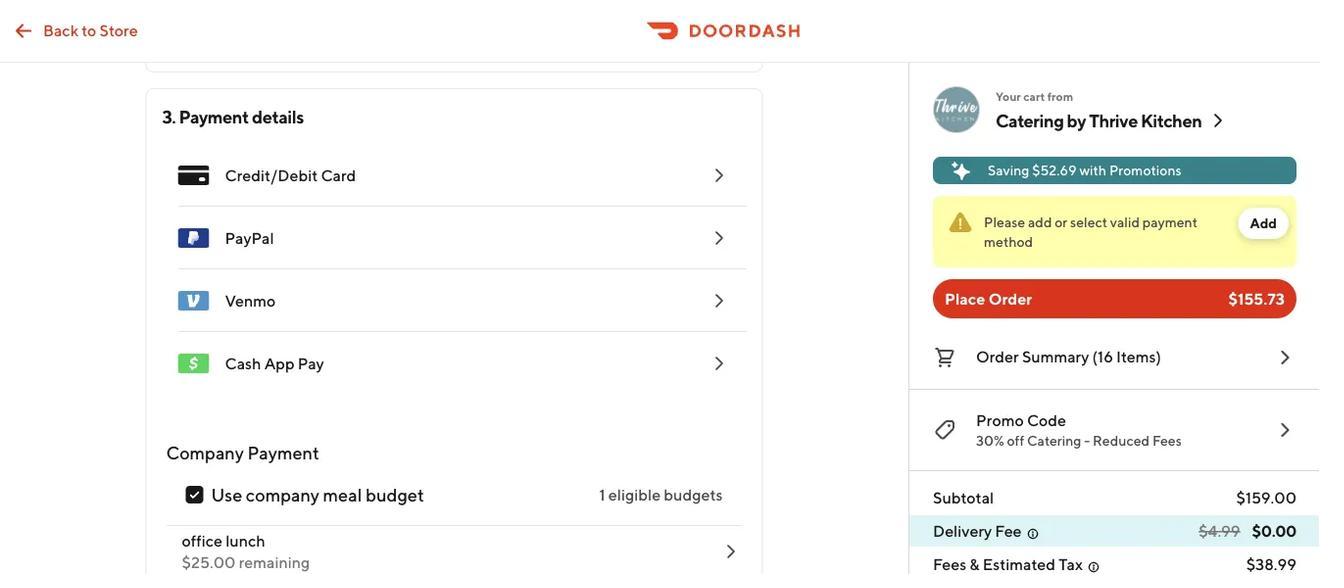 Task type: locate. For each thing, give the bounding box(es) containing it.
thrive
[[1089, 110, 1138, 131]]

catering by thrive kitchen button
[[996, 109, 1230, 132]]

catering down cart at the top right of page
[[996, 110, 1064, 131]]

credit/debit
[[225, 166, 318, 185]]

1 add new payment method image from the top
[[707, 164, 731, 187]]

&
[[970, 555, 980, 574]]

promo code 30% off catering - reduced fees
[[976, 411, 1182, 449]]

$4.99
[[1199, 522, 1241, 541]]

1 horizontal spatial fees
[[1153, 433, 1182, 449]]

catering inside catering by thrive kitchen "button"
[[996, 110, 1064, 131]]

fees left & at the right bottom of page
[[933, 555, 967, 574]]

status
[[933, 196, 1297, 268]]

add new payment method image
[[707, 164, 731, 187], [707, 226, 731, 250], [707, 352, 731, 375]]

order right place
[[989, 290, 1032, 308]]

app
[[264, 354, 295, 373]]

please
[[984, 214, 1026, 230]]

3. payment details
[[162, 106, 304, 127]]

catering inside promo code 30% off catering - reduced fees
[[1027, 433, 1082, 449]]

estimated
[[983, 555, 1056, 574]]

catering
[[996, 110, 1064, 131], [1027, 433, 1082, 449]]

1 vertical spatial fees
[[933, 555, 967, 574]]

$38.99
[[1246, 555, 1297, 574]]

company payment
[[166, 442, 319, 463]]

$25.00
[[182, 553, 236, 572]]

catering by thrive kitchen
[[996, 110, 1202, 131]]

fees right reduced
[[1153, 433, 1182, 449]]

$159.00
[[1237, 489, 1297, 507]]

cash
[[225, 354, 261, 373]]

$155.73
[[1229, 290, 1285, 308]]

method
[[984, 234, 1033, 250]]

add new payment method image for app
[[707, 352, 731, 375]]

subtotal
[[933, 489, 994, 507]]

budgets
[[664, 486, 723, 504]]

saving
[[988, 162, 1030, 178]]

menu
[[162, 144, 746, 395]]

order summary (16 items)
[[976, 347, 1162, 366]]

cash app pay
[[225, 354, 324, 373]]

promo
[[976, 411, 1024, 430]]

add
[[1250, 215, 1277, 231]]

with
[[1080, 162, 1107, 178]]

1 vertical spatial order
[[976, 347, 1019, 366]]

3 add new payment method image from the top
[[707, 352, 731, 375]]

company
[[166, 442, 244, 463]]

-
[[1084, 433, 1090, 449]]

catering down the code
[[1027, 433, 1082, 449]]

order
[[989, 290, 1032, 308], [976, 347, 1019, 366]]

place order
[[945, 290, 1032, 308]]

off
[[1007, 433, 1024, 449]]

fees & estimated
[[933, 555, 1056, 574]]

0 vertical spatial fees
[[1153, 433, 1182, 449]]

show menu image
[[178, 160, 209, 191]]

order left summary
[[976, 347, 1019, 366]]

valid
[[1110, 214, 1140, 230]]

card
[[321, 166, 356, 185]]

delivery
[[933, 522, 992, 541]]

0 vertical spatial add new payment method image
[[707, 164, 731, 187]]

3. payment
[[162, 106, 249, 127]]

back to store
[[43, 21, 138, 39]]

venmo
[[225, 292, 276, 310]]

to
[[82, 21, 96, 39]]

reduced
[[1093, 433, 1150, 449]]

paypal
[[225, 229, 274, 248]]

2 vertical spatial add new payment method image
[[707, 352, 731, 375]]

please add or select valid payment method
[[984, 214, 1198, 250]]

eligible
[[609, 486, 661, 504]]

fee
[[995, 522, 1022, 541]]

(16
[[1093, 347, 1113, 366]]

office
[[182, 532, 222, 550]]

add
[[1028, 214, 1052, 230]]

pay
[[298, 354, 324, 373]]

1 vertical spatial add new payment method image
[[707, 226, 731, 250]]

Use company meal budget checkbox
[[186, 486, 203, 504]]

0 horizontal spatial fees
[[933, 555, 967, 574]]

1 vertical spatial catering
[[1027, 433, 1082, 449]]

fees inside promo code 30% off catering - reduced fees
[[1153, 433, 1182, 449]]

saving $52.69 with promotions
[[988, 162, 1182, 178]]

place
[[945, 290, 985, 308]]

0 vertical spatial catering
[[996, 110, 1064, 131]]

use
[[211, 484, 242, 505]]

fees
[[1153, 433, 1182, 449], [933, 555, 967, 574]]



Task type: describe. For each thing, give the bounding box(es) containing it.
promotions
[[1110, 162, 1182, 178]]

change image
[[719, 540, 743, 564]]

status containing please add or select valid payment method
[[933, 196, 1297, 268]]

1 eligible budgets
[[599, 486, 723, 504]]

remaining
[[239, 553, 310, 572]]

summary
[[1022, 347, 1089, 366]]

code
[[1027, 411, 1067, 430]]

items)
[[1117, 347, 1162, 366]]

payment
[[1143, 214, 1198, 230]]

use company meal budget
[[211, 484, 424, 505]]

or
[[1055, 214, 1068, 230]]

add new payment method image
[[707, 289, 731, 313]]

tax
[[1059, 555, 1083, 574]]

credit/debit card
[[225, 166, 356, 185]]

add button
[[1238, 208, 1289, 239]]

order inside "button"
[[976, 347, 1019, 366]]

2 add new payment method image from the top
[[707, 226, 731, 250]]

back to store button
[[0, 11, 150, 50]]

$52.69
[[1032, 162, 1077, 178]]

from
[[1048, 89, 1073, 103]]

1
[[599, 486, 605, 504]]

your cart from
[[996, 89, 1073, 103]]

kitchen
[[1141, 110, 1202, 131]]

cart
[[1024, 89, 1045, 103]]

menu containing credit/debit card
[[162, 144, 746, 395]]

saving $52.69 with promotions button
[[933, 157, 1297, 184]]

select
[[1070, 214, 1108, 230]]

payment
[[248, 442, 319, 463]]

order summary (16 items) button
[[933, 342, 1297, 373]]

details
[[252, 106, 304, 127]]

your
[[996, 89, 1021, 103]]

30%
[[976, 433, 1004, 449]]

office lunch $25.00 remaining
[[182, 532, 310, 572]]

store
[[100, 21, 138, 39]]

budget
[[366, 484, 424, 505]]

company
[[246, 484, 320, 505]]

lunch
[[226, 532, 265, 550]]

meal
[[323, 484, 362, 505]]

0 vertical spatial order
[[989, 290, 1032, 308]]

by
[[1067, 110, 1086, 131]]

$0.00
[[1252, 522, 1297, 541]]

add new payment method image for card
[[707, 164, 731, 187]]

back
[[43, 21, 79, 39]]



Task type: vqa. For each thing, say whether or not it's contained in the screenshot.
the No inside the No Pickle 0 cal
no



